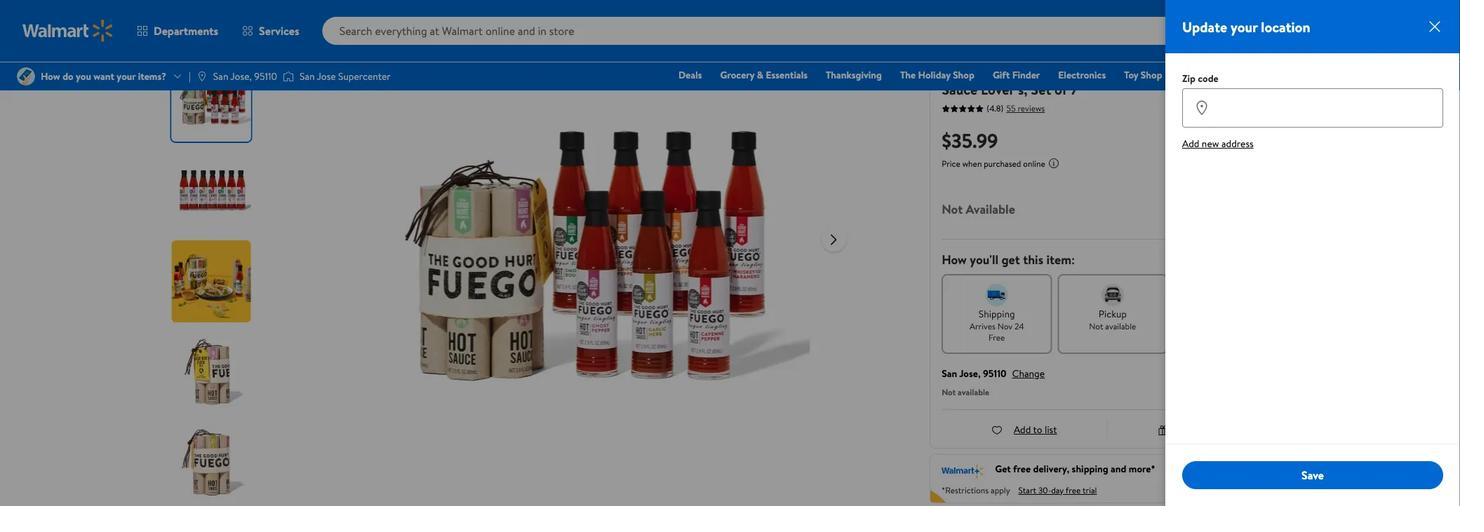 Task type: vqa. For each thing, say whether or not it's contained in the screenshot.
topmost Clear all
no



Task type: locate. For each thing, give the bounding box(es) containing it.
thoughtfully
[[942, 41, 995, 54]]

2 shop from the left
[[1141, 68, 1162, 82]]

add for add to list
[[1014, 423, 1031, 437]]

1 shop from the left
[[953, 68, 974, 82]]

0 horizontal spatial gift
[[993, 68, 1010, 82]]

save
[[1301, 468, 1324, 483]]

essentials
[[766, 68, 808, 82]]

get free delivery, shipping and more* banner
[[930, 455, 1296, 504]]

hot right a
[[1094, 58, 1117, 78]]

not left available
[[942, 201, 963, 218]]

0 horizontal spatial shop
[[953, 68, 974, 82]]

(4.8)
[[987, 102, 1004, 114]]

intent image for shipping image
[[986, 284, 1008, 307]]

zip code
[[1182, 72, 1219, 85]]

not inside pickup not available
[[1089, 320, 1103, 332]]

0 horizontal spatial available
[[958, 387, 989, 399]]

24
[[1015, 320, 1024, 332]]

1 vertical spatial free
[[1066, 485, 1081, 497]]

(4.8) 55 reviews
[[987, 102, 1045, 114]]

6
[[1428, 16, 1433, 28]]

change
[[1012, 367, 1045, 381]]

Zip code text field
[[1182, 88, 1443, 128]]

zip
[[1182, 72, 1195, 85]]

0 horizontal spatial add
[[1014, 423, 1031, 437]]

the
[[942, 58, 964, 78], [900, 68, 916, 82]]

&
[[757, 68, 763, 82]]

change button
[[1012, 367, 1045, 381]]

6 button
[[1404, 14, 1446, 48]]

available
[[966, 201, 1015, 218]]

1 horizontal spatial shop
[[1141, 68, 1162, 82]]

sauce down good
[[942, 79, 978, 99]]

95110
[[983, 367, 1006, 381]]

get free delivery, shipping and more*
[[995, 462, 1155, 476]]

sauce
[[1120, 58, 1156, 78], [942, 79, 978, 99]]

1 vertical spatial add
[[1014, 423, 1031, 437]]

shop down the thoughtfully 'link'
[[953, 68, 974, 82]]

more*
[[1129, 462, 1155, 476]]

1 horizontal spatial available
[[1105, 320, 1136, 332]]

not
[[942, 201, 963, 218], [1089, 320, 1103, 332], [942, 387, 956, 399]]

1 vertical spatial not
[[1089, 320, 1103, 332]]

free
[[1013, 462, 1031, 476], [1066, 485, 1081, 497]]

2 vertical spatial not
[[942, 387, 956, 399]]

electronics link
[[1052, 67, 1112, 82]]

free
[[989, 332, 1005, 343]]

the down the thoughtfully 'link'
[[942, 58, 964, 78]]

1 vertical spatial available
[[958, 387, 989, 399]]

0 vertical spatial add
[[1182, 137, 1199, 150]]

this
[[1023, 251, 1043, 269]]

for
[[1211, 58, 1229, 78]]

hurt
[[1004, 58, 1033, 78]]

toy shop
[[1124, 68, 1162, 82]]

1 horizontal spatial the
[[942, 58, 964, 78]]

not down san
[[942, 387, 956, 399]]

close image
[[1426, 18, 1443, 35]]

arrives
[[970, 320, 995, 332]]

shop
[[953, 68, 974, 82], [1141, 68, 1162, 82]]

deals link
[[672, 67, 708, 82]]

finder
[[1012, 68, 1040, 82]]

add for add new address
[[1182, 137, 1199, 150]]

good
[[967, 58, 1000, 78]]

day
[[1051, 485, 1064, 497]]

pickup not available
[[1089, 307, 1136, 332]]

shipping
[[1072, 462, 1108, 476]]

available inside pickup not available
[[1105, 320, 1136, 332]]

the right zoom image modal
[[900, 68, 916, 82]]

holiday
[[918, 68, 951, 82]]

price when purchased online
[[942, 158, 1045, 170]]

add new address button
[[1182, 137, 1254, 150]]

intent image for pickup image
[[1101, 284, 1124, 307]]

1 vertical spatial sauce
[[942, 79, 978, 99]]

fuego:
[[1036, 58, 1078, 78]]

0 horizontal spatial sauce
[[942, 79, 978, 99]]

1 vertical spatial set
[[1031, 79, 1051, 99]]

1 horizontal spatial add
[[1182, 137, 1199, 150]]

2 hot from the left
[[1233, 58, 1256, 78]]

0 vertical spatial set
[[1188, 58, 1208, 78]]

add inside update your location dialog
[[1182, 137, 1199, 150]]

the holiday shop
[[900, 68, 974, 82]]

code
[[1198, 72, 1219, 85]]

available
[[1105, 320, 1136, 332], [958, 387, 989, 399]]

1 horizontal spatial gift
[[1160, 58, 1184, 78]]

add to list
[[1014, 423, 1057, 437]]

gift
[[1160, 58, 1184, 78], [993, 68, 1010, 82]]

add left to
[[1014, 423, 1031, 437]]

shipping
[[979, 307, 1015, 321]]

free right "get"
[[1013, 462, 1031, 476]]

price
[[942, 158, 960, 170]]

thanksgiving
[[826, 68, 882, 82]]

online
[[1023, 158, 1045, 170]]

save button
[[1182, 462, 1443, 490]]

0 vertical spatial sauce
[[1120, 58, 1156, 78]]

free right day
[[1066, 485, 1081, 497]]

lover's,
[[981, 79, 1027, 99]]

set
[[1188, 58, 1208, 78], [1031, 79, 1051, 99]]

add left 'new'
[[1182, 137, 1199, 150]]

available down jose, at bottom
[[958, 387, 989, 399]]

0 horizontal spatial hot
[[1094, 58, 1117, 78]]

zoom image modal image
[[879, 62, 896, 79]]

0 vertical spatial free
[[1013, 462, 1031, 476]]

not down intent image for pickup
[[1089, 320, 1103, 332]]

55 reviews link
[[1004, 102, 1045, 114]]

walmart plus image
[[942, 462, 984, 479]]

toy shop link
[[1118, 67, 1169, 82]]

the inside thoughtfully the good hurt fuego: a hot sauce gift set for hot sauce lover's, set of 7
[[942, 58, 964, 78]]

item:
[[1046, 251, 1075, 269]]

get
[[1002, 251, 1020, 269]]

$35.99
[[942, 127, 998, 154]]

how
[[942, 251, 967, 269]]

shop right toy
[[1141, 68, 1162, 82]]

deals
[[679, 68, 702, 82]]

pickup
[[1098, 307, 1127, 321]]

hot right for
[[1233, 58, 1256, 78]]

available down intent image for pickup
[[1105, 320, 1136, 332]]

gift inside thoughtfully the good hurt fuego: a hot sauce gift set for hot sauce lover's, set of 7
[[1160, 58, 1184, 78]]

1 horizontal spatial free
[[1066, 485, 1081, 497]]

1 horizontal spatial hot
[[1233, 58, 1256, 78]]

0 vertical spatial available
[[1105, 320, 1136, 332]]

1 horizontal spatial sauce
[[1120, 58, 1156, 78]]

address
[[1221, 137, 1254, 150]]

not available
[[942, 201, 1015, 218]]

nov
[[997, 320, 1013, 332]]

add to list button
[[991, 423, 1057, 437]]

sauce left the zip
[[1120, 58, 1156, 78]]



Task type: describe. For each thing, give the bounding box(es) containing it.
home link
[[1174, 67, 1213, 82]]

start 30-day free trial
[[1018, 485, 1097, 497]]

thoughtfully link
[[942, 41, 995, 54]]

grocery & essentials
[[720, 68, 808, 82]]

add new address
[[1182, 137, 1254, 150]]

Search search field
[[322, 17, 1223, 45]]

gift finder
[[993, 68, 1040, 82]]

new
[[1202, 137, 1219, 150]]

delivery,
[[1033, 462, 1069, 476]]

shipping arrives nov 24 free
[[970, 307, 1024, 343]]

1 hot from the left
[[1094, 58, 1117, 78]]

and
[[1111, 462, 1126, 476]]

you'll
[[970, 251, 998, 269]]

30-
[[1038, 485, 1051, 497]]

list
[[1045, 423, 1057, 437]]

to
[[1033, 423, 1042, 437]]

electronics
[[1058, 68, 1106, 82]]

grocery & essentials link
[[714, 67, 814, 82]]

a
[[1081, 58, 1090, 78]]

the good hurt fuego: a hot sauce gift set for hot sauce lover's, set of 7 - image 2 of 8 image
[[172, 150, 254, 232]]

0 horizontal spatial set
[[1031, 79, 1051, 99]]

legal information image
[[1048, 158, 1059, 169]]

location
[[1261, 17, 1310, 36]]

1 horizontal spatial set
[[1188, 58, 1208, 78]]

add to favorites list, the good hurt fuego: a hot sauce gift set for hot sauce lover's, set of 7 image
[[879, 31, 896, 49]]

not inside san jose, 95110 change not available
[[942, 387, 956, 399]]

0 horizontal spatial the
[[900, 68, 916, 82]]

update your location dialog
[[1165, 0, 1460, 507]]

your
[[1231, 17, 1258, 36]]

get
[[995, 462, 1011, 476]]

jose,
[[959, 367, 981, 381]]

of
[[1055, 79, 1068, 99]]

shop inside 'link'
[[1141, 68, 1162, 82]]

update
[[1182, 17, 1227, 36]]

*restrictions
[[942, 485, 989, 497]]

start
[[1018, 485, 1036, 497]]

apply
[[991, 485, 1010, 497]]

the good hurt fuego: a hot sauce gift set for hot sauce lover's, set of 7 - image 5 of 8 image
[[172, 422, 254, 504]]

next media item image
[[825, 231, 842, 248]]

walmart image
[[22, 20, 114, 42]]

thanksgiving link
[[819, 67, 888, 82]]

toy
[[1124, 68, 1138, 82]]

san jose, 95110 change not available
[[942, 367, 1045, 399]]

when
[[962, 158, 982, 170]]

the good hurt fuego: a hot sauce gift set for hot sauce lover's, set of 7 - image 4 of 8 image
[[172, 331, 254, 413]]

55
[[1006, 102, 1016, 114]]

trial
[[1083, 485, 1097, 497]]

gift inside gift finder link
[[993, 68, 1010, 82]]

san
[[942, 367, 957, 381]]

the holiday shop link
[[894, 67, 981, 82]]

the good hurt fuego: a hot sauce gift set for hot sauce lover's, set of 7 - image 3 of 8 image
[[172, 241, 254, 323]]

update your location
[[1182, 17, 1310, 36]]

reviews
[[1018, 102, 1045, 114]]

7
[[1071, 79, 1078, 99]]

purchased
[[984, 158, 1021, 170]]

the good hurt fuego: a hot sauce gift set for hot sauce lover's, set of 7 - image 1 of 8 image
[[172, 60, 254, 142]]

Walmart Site-Wide search field
[[322, 17, 1223, 45]]

grocery
[[720, 68, 754, 82]]

0 horizontal spatial free
[[1013, 462, 1031, 476]]

thoughtfully the good hurt fuego: a hot sauce gift set for hot sauce lover's, set of 7
[[942, 41, 1256, 99]]

*restrictions apply
[[942, 485, 1010, 497]]

home
[[1181, 68, 1206, 82]]

gift finder link
[[986, 67, 1046, 82]]

available inside san jose, 95110 change not available
[[958, 387, 989, 399]]

0 vertical spatial not
[[942, 201, 963, 218]]

how you'll get this item:
[[942, 251, 1075, 269]]



